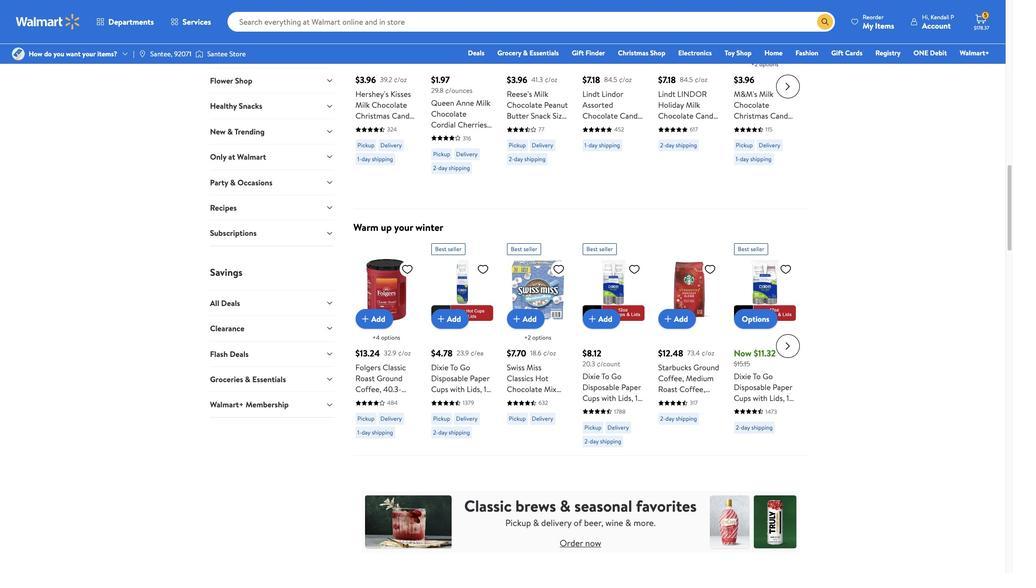 Task type: locate. For each thing, give the bounding box(es) containing it.
your right want at the top
[[82, 49, 96, 59]]

4 best seller from the left
[[738, 245, 765, 253]]

0 horizontal spatial shop
[[235, 75, 252, 86]]

groceries & essentials button
[[210, 367, 334, 392]]

ground inside $13.24 32.9 ¢/oz folgers classic roast ground coffee, 40.3- ounce
[[377, 373, 403, 384]]

1 candy from the left
[[620, 110, 642, 121]]

¢/ea
[[471, 348, 484, 358]]

m&m's
[[734, 89, 758, 100]]

oz right the 9.6
[[559, 132, 567, 143]]

with inside $8.12 20.3 ¢/count dixie to go disposable paper cups with lids, 12 oz, multicolor, 40 count
[[602, 393, 616, 404]]

1 horizontal spatial disposable
[[583, 382, 620, 393]]

1 horizontal spatial 12
[[635, 393, 642, 404]]

add to favorites list, starbucks ground coffee, medium roast coffee, holiday blend, 1 bag (17 oz) image
[[704, 263, 716, 276]]

options for $3.96
[[760, 60, 779, 68]]

pieces
[[431, 141, 453, 152]]

marshmallows,
[[507, 406, 557, 417]]

grocery & essentials link
[[493, 48, 564, 58]]

milk
[[534, 89, 549, 100], [760, 89, 774, 100], [476, 97, 491, 108], [356, 100, 370, 110], [686, 100, 700, 110]]

shop for toy shop
[[737, 48, 752, 58]]

1 horizontal spatial gift
[[832, 48, 844, 58]]

blend,
[[686, 395, 707, 406]]

with inside $7.70 18.6 ¢/oz swiss miss classics hot chocolate mix with marshmallows, 30 - 1.38 oz packets
[[507, 395, 522, 406]]

0 vertical spatial options link
[[734, 36, 778, 55]]

1- for $13.24 32.9 ¢/oz folgers classic roast ground coffee, 40.3- ounce
[[358, 429, 362, 437]]

queen anne milk chocolate cordial cherries, 6.6 oz box, 10 pieces image
[[431, 0, 493, 48]]

walmart+ down groceries
[[210, 400, 244, 410]]

chocolate
[[372, 100, 407, 110], [507, 100, 542, 110], [734, 100, 770, 110], [431, 108, 467, 119], [583, 110, 618, 121], [658, 110, 694, 121], [507, 384, 542, 395]]

shipping down 115
[[751, 155, 772, 163]]

oz inside $3.96 m&m's milk chocolate christmas candy - 10 oz bag
[[748, 121, 756, 132]]

1379
[[463, 399, 474, 407]]

oz, right "30"
[[583, 404, 592, 414]]

3 seller from the left
[[599, 245, 613, 253]]

delivery for $3.96 m&m's milk chocolate christmas candy - 10 oz bag
[[759, 141, 781, 149]]

services button
[[162, 10, 220, 34]]

best down winter
[[435, 245, 447, 253]]

add to cart image for $3.96
[[360, 40, 371, 52]]

Search search field
[[227, 12, 835, 32]]

how
[[29, 49, 42, 59]]

2 horizontal spatial multicolor,
[[746, 404, 782, 414]]

disposable down $15.15
[[734, 382, 771, 393]]

options
[[760, 60, 779, 68], [381, 334, 400, 342], [532, 334, 552, 342]]

$3.96 for $3.96 m&m's milk chocolate christmas candy - 10 oz bag
[[734, 74, 755, 86]]

options link inside product group
[[734, 309, 778, 329]]

toy
[[725, 48, 735, 58]]

add to cart image up hershey's
[[360, 40, 371, 52]]

1 vertical spatial walmart+
[[210, 400, 244, 410]]

0 horizontal spatial gift
[[572, 48, 584, 58]]

chocolate up 452
[[583, 110, 618, 121]]

to
[[450, 362, 458, 373], [602, 371, 610, 382], [753, 371, 761, 382]]

2 options link from the top
[[734, 309, 778, 329]]

1 horizontal spatial options
[[532, 334, 552, 342]]

delivery for $3.96 39.2 ¢/oz hershey's kisses milk chocolate christmas candy, bag 10.1 oz
[[381, 141, 402, 149]]

2 horizontal spatial candy
[[770, 110, 792, 121]]

2 horizontal spatial to
[[753, 371, 761, 382]]

1 horizontal spatial roast
[[658, 384, 678, 395]]

1 horizontal spatial -
[[734, 121, 737, 132]]

paper inside $8.12 20.3 ¢/count dixie to go disposable paper cups with lids, 12 oz, multicolor, 40 count
[[621, 382, 641, 393]]

+2 up 18.6
[[524, 334, 531, 342]]

delivery for $4.78 23.9 ¢/ea dixie to go disposable paper cups with lids, 12 oz, multicolor, 20 count
[[456, 415, 478, 423]]

lindt lindor holiday milk chocolate candy truffles, 8.5 oz. bag image
[[658, 0, 720, 48]]

multicolor, left 20
[[443, 395, 480, 406]]

ground down 73.4
[[694, 362, 720, 373]]

1-day shipping down 115
[[736, 155, 772, 163]]

departments
[[108, 16, 154, 27]]

shop inside dropdown button
[[235, 75, 252, 86]]

only
[[210, 152, 227, 162]]

with up the 1.38
[[507, 395, 522, 406]]

truffles, left 617
[[658, 121, 686, 132]]

$7.18 up assorted
[[583, 74, 600, 86]]

0 horizontal spatial -
[[507, 417, 510, 428]]

christmas inside christmas shop link
[[618, 48, 649, 58]]

10
[[739, 121, 746, 132], [470, 130, 477, 141]]

0 horizontal spatial paper
[[470, 373, 490, 384]]

0 horizontal spatial 84.5
[[604, 75, 618, 85]]

1 vertical spatial deals
[[221, 298, 240, 309]]

reese's milk chocolate peanut butter snack size trees christmas candy, bag 9.6 oz image
[[507, 0, 569, 48]]

 image
[[138, 50, 146, 58]]

paper for $4.78
[[470, 373, 490, 384]]

1 horizontal spatial walmart+
[[960, 48, 990, 58]]

product group containing $12.48
[[658, 240, 720, 452]]

shop for christmas shop
[[650, 48, 666, 58]]

0 vertical spatial walmart+
[[960, 48, 990, 58]]

milk inside $3.96 39.2 ¢/oz hershey's kisses milk chocolate christmas candy, bag 10.1 oz
[[356, 100, 370, 110]]

84.5 inside $7.18 84.5 ¢/oz lindt lindor assorted chocolate candy truffles, 8.5 oz. bag
[[604, 75, 618, 85]]

2 seller from the left
[[524, 245, 538, 253]]

all deals button
[[210, 290, 334, 316]]

options down 'home' link
[[760, 60, 779, 68]]

m&m's milk chocolate christmas candy - 10 oz bag image
[[734, 0, 796, 48]]

go down 23.9
[[460, 362, 470, 373]]

+2
[[751, 60, 758, 68], [524, 334, 531, 342]]

seasonal
[[575, 495, 632, 517]]

shop right toy
[[737, 48, 752, 58]]

essentials for grocery & essentials
[[530, 48, 559, 58]]

1473
[[766, 408, 777, 416]]

to inside $8.12 20.3 ¢/count dixie to go disposable paper cups with lids, 12 oz, multicolor, 40 count
[[602, 371, 610, 382]]

0 horizontal spatial $3.96
[[356, 74, 376, 86]]

1-day shipping for $3.96 m&m's milk chocolate christmas candy - 10 oz bag
[[736, 155, 772, 163]]

product group containing now $11.32
[[734, 240, 796, 452]]

1 horizontal spatial count
[[583, 414, 604, 425]]

1 horizontal spatial your
[[394, 221, 413, 234]]

disposable inside $8.12 20.3 ¢/count dixie to go disposable paper cups with lids, 12 oz, multicolor, 40 count
[[583, 382, 620, 393]]

0 vertical spatial holiday
[[658, 100, 684, 110]]

32.9
[[384, 348, 397, 358]]

best seller up swiss miss classics hot chocolate mix with marshmallows, 30 - 1.38 oz packets image
[[511, 245, 538, 253]]

0 horizontal spatial walmart+
[[210, 400, 244, 410]]

now $11.32 $15.15 dixie to go disposable paper cups with lids, 12 oz, multicolor, 60 count
[[734, 347, 794, 425]]

seller up dixie to go disposable paper cups with lids, 12 oz, multicolor, 60 count image
[[751, 245, 765, 253]]

pickup for $4.78 23.9 ¢/ea dixie to go disposable paper cups with lids, 12 oz, multicolor, 20 count
[[433, 415, 450, 423]]

2 horizontal spatial disposable
[[734, 382, 771, 393]]

classic inside $13.24 32.9 ¢/oz folgers classic roast ground coffee, 40.3- ounce
[[383, 362, 406, 373]]

lindt for lindt lindor assorted chocolate candy truffles, 8.5 oz. bag
[[583, 89, 600, 100]]

oz right the 6.6
[[443, 130, 451, 141]]

essentials inside dropdown button
[[252, 374, 286, 385]]

1 horizontal spatial go
[[611, 371, 622, 382]]

flower
[[210, 75, 233, 86]]

product group containing $1.97
[[431, 0, 493, 205]]

lids, inside '$4.78 23.9 ¢/ea dixie to go disposable paper cups with lids, 12 oz, multicolor, 20 count'
[[467, 384, 482, 395]]

folgers
[[356, 362, 381, 373]]

subscriptions button
[[210, 220, 334, 246]]

to inside '$4.78 23.9 ¢/ea dixie to go disposable paper cups with lids, 12 oz, multicolor, 20 count'
[[450, 362, 458, 373]]

0 vertical spatial next slide for product carousel list image
[[776, 75, 800, 98]]

count inside '$4.78 23.9 ¢/ea dixie to go disposable paper cups with lids, 12 oz, multicolor, 20 count'
[[431, 406, 453, 417]]

you
[[53, 49, 64, 59]]

1-
[[585, 141, 589, 149], [358, 155, 362, 163], [736, 155, 740, 163], [358, 429, 362, 437]]

1 horizontal spatial cups
[[583, 393, 600, 404]]

10.1
[[370, 121, 381, 132]]

1 horizontal spatial oz.
[[700, 121, 709, 132]]

1 horizontal spatial paper
[[621, 382, 641, 393]]

multicolor, for $4.78
[[443, 395, 480, 406]]

1 horizontal spatial oz,
[[583, 404, 592, 414]]

with up '1379'
[[450, 384, 465, 395]]

316
[[463, 134, 471, 142]]

2 best from the left
[[511, 245, 522, 253]]

disposable down ¢/count
[[583, 382, 620, 393]]

1 horizontal spatial truffles,
[[658, 121, 686, 132]]

gift finder link
[[568, 48, 610, 58]]

go inside $8.12 20.3 ¢/count dixie to go disposable paper cups with lids, 12 oz, multicolor, 40 count
[[611, 371, 622, 382]]

pickup & delivery of beer, wine & more. from classic brews to seasonal favorites. order now. image
[[361, 480, 800, 565]]

one
[[914, 48, 929, 58]]

ground up 484 in the bottom of the page
[[377, 373, 403, 384]]

4 best from the left
[[738, 245, 750, 253]]

to for $4.78
[[450, 362, 458, 373]]

1 holiday from the top
[[658, 100, 684, 110]]

1 vertical spatial +2 options
[[524, 334, 552, 342]]

add button
[[356, 36, 393, 55], [431, 36, 469, 55], [507, 36, 545, 55], [583, 36, 621, 55], [658, 36, 696, 55], [356, 309, 393, 329], [431, 309, 469, 329], [507, 309, 545, 329], [583, 309, 621, 329], [658, 309, 696, 329]]

with for 18.6
[[507, 395, 522, 406]]

8.5 down assorted
[[612, 121, 623, 132]]

add to cart image
[[360, 40, 371, 52], [435, 40, 447, 52], [360, 313, 371, 325], [435, 313, 447, 325]]

roast inside $12.48 73.4 ¢/oz starbucks ground coffee, medium roast coffee, holiday blend, 1 bag (17 oz)
[[658, 384, 678, 395]]

add to cart image for $13.24
[[360, 313, 371, 325]]

gift left the cards
[[832, 48, 844, 58]]

1 horizontal spatial candy,
[[507, 132, 531, 143]]

1 options link from the top
[[734, 36, 778, 55]]

paper inside now $11.32 $15.15 dixie to go disposable paper cups with lids, 12 oz, multicolor, 60 count
[[773, 382, 793, 393]]

chocolate inside $7.18 84.5 ¢/oz lindt lindor assorted chocolate candy truffles, 8.5 oz. bag
[[583, 110, 618, 121]]

swiss miss classics hot chocolate mix with marshmallows, 30 - 1.38 oz packets image
[[507, 259, 569, 321]]

$8.12 20.3 ¢/count dixie to go disposable paper cups with lids, 12 oz, multicolor, 40 count
[[583, 347, 643, 425]]

oz, inside $8.12 20.3 ¢/count dixie to go disposable paper cups with lids, 12 oz, multicolor, 40 count
[[583, 404, 592, 414]]

0 horizontal spatial $7.18
[[583, 74, 600, 86]]

milk inside $7.18 84.5 ¢/oz lindt lindor holiday milk chocolate candy truffles, 8.5 oz. bag
[[686, 100, 700, 110]]

0 horizontal spatial go
[[460, 362, 470, 373]]

1 next slide for product carousel list image from the top
[[776, 75, 800, 98]]

roast up ounce
[[356, 373, 375, 384]]

holiday inside $12.48 73.4 ¢/oz starbucks ground coffee, medium roast coffee, holiday blend, 1 bag (17 oz)
[[658, 395, 684, 406]]

0 horizontal spatial 12
[[484, 384, 491, 395]]

$4.78
[[431, 347, 453, 360]]

deals inside 'all deals' dropdown button
[[221, 298, 240, 309]]

1 best seller from the left
[[435, 245, 462, 253]]

2 horizontal spatial 12
[[787, 393, 794, 404]]

santee, 92071
[[150, 49, 191, 59]]

2 gift from the left
[[832, 48, 844, 58]]

anne
[[456, 97, 474, 108]]

chocolate up 115
[[734, 100, 770, 110]]

cups for $4.78
[[431, 384, 448, 395]]

deals
[[468, 48, 485, 58], [221, 298, 240, 309], [230, 349, 249, 360]]

next slide for product carousel list image right $11.32
[[776, 335, 800, 358]]

best for dixie to go disposable paper cups with lids, 12 oz, multicolor, 20 count image
[[435, 245, 447, 253]]

add to cart image
[[511, 40, 523, 52], [587, 40, 599, 52], [662, 40, 674, 52], [511, 313, 523, 325], [587, 313, 599, 325], [662, 313, 674, 325]]

christmas inside $3.96 m&m's milk chocolate christmas candy - 10 oz bag
[[734, 110, 769, 121]]

go inside '$4.78 23.9 ¢/ea dixie to go disposable paper cups with lids, 12 oz, multicolor, 20 count'
[[460, 362, 470, 373]]

seller up dixie to go disposable paper cups with lids, 12 oz, multicolor, 20 count image
[[448, 245, 462, 253]]

deals for all deals
[[221, 298, 240, 309]]

gift for gift cards
[[832, 48, 844, 58]]

1 84.5 from the left
[[604, 75, 618, 85]]

1-day shipping down 10.1
[[358, 155, 393, 163]]

9.6
[[547, 132, 557, 143]]

go inside now $11.32 $15.15 dixie to go disposable paper cups with lids, 12 oz, multicolor, 60 count
[[763, 371, 773, 382]]

1 lindt from the left
[[583, 89, 600, 100]]

multicolor, inside $8.12 20.3 ¢/count dixie to go disposable paper cups with lids, 12 oz, multicolor, 40 count
[[594, 404, 631, 414]]

shipping down "pieces"
[[449, 164, 470, 172]]

0 vertical spatial +2 options
[[751, 60, 779, 68]]

2 horizontal spatial options
[[760, 60, 779, 68]]

4 seller from the left
[[751, 245, 765, 253]]

with for 23.9
[[450, 384, 465, 395]]

coffee,
[[658, 373, 684, 384], [356, 384, 381, 395], [680, 384, 706, 395]]

go down ¢/count
[[611, 371, 622, 382]]

medium
[[686, 373, 714, 384]]

3 best from the left
[[587, 245, 598, 253]]

deals down "queen anne milk chocolate cordial cherries, 6.6 oz box, 10 pieces" image
[[468, 48, 485, 58]]

¢/oz inside $12.48 73.4 ¢/oz starbucks ground coffee, medium roast coffee, holiday blend, 1 bag (17 oz)
[[702, 348, 715, 358]]

2 candy from the left
[[696, 110, 717, 121]]

1 horizontal spatial dixie
[[583, 371, 600, 382]]

- left the 1.38
[[507, 417, 510, 428]]

paper inside '$4.78 23.9 ¢/ea dixie to go disposable paper cups with lids, 12 oz, multicolor, 20 count'
[[470, 373, 490, 384]]

- left 115
[[734, 121, 737, 132]]

count left 1473
[[734, 414, 755, 425]]

2 horizontal spatial $3.96
[[734, 74, 755, 86]]

1 vertical spatial holiday
[[658, 395, 684, 406]]

1 best from the left
[[435, 245, 447, 253]]

oz
[[383, 121, 391, 132], [748, 121, 756, 132], [443, 130, 451, 141], [559, 132, 567, 143]]

shipping down 617
[[676, 141, 697, 149]]

ground inside $12.48 73.4 ¢/oz starbucks ground coffee, medium roast coffee, holiday blend, 1 bag (17 oz)
[[694, 362, 720, 373]]

2-day shipping down 1473
[[736, 423, 773, 432]]

1 truffles, from the left
[[583, 121, 610, 132]]

0 horizontal spatial 10
[[470, 130, 477, 141]]

candy inside $7.18 84.5 ¢/oz lindt lindor holiday milk chocolate candy truffles, 8.5 oz. bag
[[696, 110, 717, 121]]

1 vertical spatial candy,
[[507, 132, 531, 143]]

add to favorites list, folgers classic roast ground coffee, 40.3-ounce image
[[402, 263, 413, 276]]

1 horizontal spatial candy
[[696, 110, 717, 121]]

1 $7.18 from the left
[[583, 74, 600, 86]]

delivery down 77
[[532, 141, 553, 149]]

multicolor, for $8.12
[[594, 404, 631, 414]]

healthy snacks button
[[210, 93, 334, 119]]

your
[[82, 49, 96, 59], [394, 221, 413, 234]]

0 horizontal spatial 8.5
[[612, 121, 623, 132]]

1 vertical spatial options link
[[734, 309, 778, 329]]

$8.12
[[583, 347, 602, 360]]

delivery down 115
[[759, 141, 781, 149]]

0 horizontal spatial options
[[381, 334, 400, 342]]

cups inside '$4.78 23.9 ¢/ea dixie to go disposable paper cups with lids, 12 oz, multicolor, 20 count'
[[431, 384, 448, 395]]

0 horizontal spatial roast
[[356, 373, 375, 384]]

electronics link
[[674, 48, 717, 58]]

1 $3.96 from the left
[[356, 74, 376, 86]]

add to favorites list, dixie to go disposable paper cups with lids, 12 oz, multicolor, 20 count image
[[477, 263, 489, 276]]

 image left how
[[12, 48, 25, 60]]

1-day shipping down ounce
[[358, 429, 393, 437]]

disposable inside '$4.78 23.9 ¢/ea dixie to go disposable paper cups with lids, 12 oz, multicolor, 20 count'
[[431, 373, 468, 384]]

oz. right 617
[[700, 121, 709, 132]]

&
[[523, 48, 528, 58], [227, 126, 233, 137], [230, 177, 236, 188], [245, 374, 250, 385], [560, 495, 571, 517], [533, 517, 539, 530], [626, 517, 632, 530]]

options up 18.6
[[532, 334, 552, 342]]

delivery down '1379'
[[456, 415, 478, 423]]

0 vertical spatial options
[[742, 40, 770, 51]]

1-day shipping inside product group
[[358, 429, 393, 437]]

cups inside $8.12 20.3 ¢/count dixie to go disposable paper cups with lids, 12 oz, multicolor, 40 count
[[583, 393, 600, 404]]

2 oz. from the left
[[700, 121, 709, 132]]

dixie down 20.3
[[583, 371, 600, 382]]

cups down $4.78
[[431, 384, 448, 395]]

0 horizontal spatial oz.
[[625, 121, 634, 132]]

add left deals link
[[447, 40, 461, 51]]

0 horizontal spatial multicolor,
[[443, 395, 480, 406]]

1- inside product group
[[358, 429, 362, 437]]

new & trending button
[[210, 119, 334, 144]]

now
[[585, 537, 601, 550]]

count left '1379'
[[431, 406, 453, 417]]

2 8.5 from the left
[[688, 121, 698, 132]]

$7.18
[[583, 74, 600, 86], [658, 74, 676, 86]]

10 right box,
[[470, 130, 477, 141]]

$3.96 inside $3.96 39.2 ¢/oz hershey's kisses milk chocolate christmas candy, bag 10.1 oz
[[356, 74, 376, 86]]

1 vertical spatial options
[[742, 314, 770, 325]]

cups for $8.12
[[583, 393, 600, 404]]

best up dixie to go disposable paper cups with lids, 12 oz, multicolor, 60 count image
[[738, 245, 750, 253]]

add to cart image up '$13.24'
[[360, 313, 371, 325]]

candy up 452
[[620, 110, 642, 121]]

candy, up 324
[[392, 110, 415, 121]]

1 vertical spatial next slide for product carousel list image
[[776, 335, 800, 358]]

pickup for $1.97 29.8 ¢/ounces queen anne milk chocolate cordial cherries, 6.6 oz box, 10 pieces
[[433, 150, 450, 158]]

1 options from the top
[[742, 40, 770, 51]]

walmart+
[[960, 48, 990, 58], [210, 400, 244, 410]]

 image
[[12, 48, 25, 60], [195, 49, 203, 59]]

next slide for product carousel list image for $7.18
[[776, 75, 800, 98]]

dixie for $8.12
[[583, 371, 600, 382]]

$7.18 inside $7.18 84.5 ¢/oz lindt lindor assorted chocolate candy truffles, 8.5 oz. bag
[[583, 74, 600, 86]]

1 horizontal spatial $7.18
[[658, 74, 676, 86]]

¢/oz for lindor
[[619, 75, 632, 85]]

1 horizontal spatial +2
[[751, 60, 758, 68]]

dixie for $4.78
[[431, 362, 449, 373]]

oz. inside $7.18 84.5 ¢/oz lindt lindor assorted chocolate candy truffles, 8.5 oz. bag
[[625, 121, 634, 132]]

multicolor, left 40 in the bottom right of the page
[[594, 404, 631, 414]]

$1.97 29.8 ¢/ounces queen anne milk chocolate cordial cherries, 6.6 oz box, 10 pieces
[[431, 74, 491, 152]]

1 vertical spatial essentials
[[252, 374, 286, 385]]

party
[[210, 177, 228, 188]]

options for $13.24
[[381, 334, 400, 342]]

chocolate up trees
[[507, 100, 542, 110]]

2 best seller from the left
[[511, 245, 538, 253]]

1 8.5 from the left
[[612, 121, 623, 132]]

delivery for $13.24 32.9 ¢/oz folgers classic roast ground coffee, 40.3- ounce
[[381, 415, 402, 423]]

count inside $8.12 20.3 ¢/count dixie to go disposable paper cups with lids, 12 oz, multicolor, 40 count
[[583, 414, 604, 425]]

seller up swiss miss classics hot chocolate mix with marshmallows, 30 - 1.38 oz packets image
[[524, 245, 538, 253]]

do
[[44, 49, 52, 59]]

count for $4.78
[[431, 406, 453, 417]]

2 truffles, from the left
[[658, 121, 686, 132]]

0 horizontal spatial classic
[[383, 362, 406, 373]]

santee store
[[207, 49, 246, 59]]

+2 down the toy shop link
[[751, 60, 758, 68]]

delivery down 316
[[456, 150, 478, 158]]

best seller for dixie to go disposable paper cups with lids, 12 oz, multicolor, 60 count image
[[738, 245, 765, 253]]

3 $3.96 from the left
[[734, 74, 755, 86]]

1 oz. from the left
[[625, 121, 634, 132]]

8.5 inside $7.18 84.5 ¢/oz lindt lindor holiday milk chocolate candy truffles, 8.5 oz. bag
[[688, 121, 698, 132]]

$7.18 for lindt lindor holiday milk chocolate candy truffles, 8.5 oz. bag
[[658, 74, 676, 86]]

¢/oz inside $3.96 41.3 ¢/oz reese's milk chocolate peanut butter snack size trees christmas candy, bag 9.6 oz
[[545, 75, 558, 85]]

best seller for dixie to go disposable paper cups with lids, 12 oz, multicolor, 20 count image
[[435, 245, 462, 253]]

lindt
[[583, 89, 600, 100], [658, 89, 676, 100]]

oz, left '1379'
[[431, 395, 441, 406]]

1-day shipping for $13.24 32.9 ¢/oz folgers classic roast ground coffee, 40.3- ounce
[[358, 429, 393, 437]]

0 horizontal spatial essentials
[[252, 374, 286, 385]]

0 vertical spatial classic
[[383, 362, 406, 373]]

3 best seller from the left
[[587, 245, 613, 253]]

chocolate up 324
[[372, 100, 407, 110]]

84.5 for lindor
[[604, 75, 618, 85]]

product group containing $8.12
[[583, 240, 645, 452]]

0 horizontal spatial oz,
[[431, 395, 441, 406]]

12
[[484, 384, 491, 395], [635, 393, 642, 404], [787, 393, 794, 404]]

delivery down 324
[[381, 141, 402, 149]]

best seller for swiss miss classics hot chocolate mix with marshmallows, 30 - 1.38 oz packets image
[[511, 245, 538, 253]]

lindt for lindt lindor holiday milk chocolate candy truffles, 8.5 oz. bag
[[658, 89, 676, 100]]

2 horizontal spatial paper
[[773, 382, 793, 393]]

best up dixie to go disposable paper cups with lids, 12 oz, multicolor, 40 count 'image'
[[587, 245, 598, 253]]

2 vertical spatial deals
[[230, 349, 249, 360]]

$7.18 84.5 ¢/oz lindt lindor holiday milk chocolate candy truffles, 8.5 oz. bag
[[658, 74, 717, 143]]

next slide for product carousel list image
[[776, 75, 800, 98], [776, 335, 800, 358]]

1 horizontal spatial classic
[[464, 495, 512, 517]]

shop
[[650, 48, 666, 58], [737, 48, 752, 58], [235, 75, 252, 86]]

walmart+ inside dropdown button
[[210, 400, 244, 410]]

1 horizontal spatial multicolor,
[[594, 404, 631, 414]]

add up the +4
[[371, 314, 386, 325]]

walmart+ down $178.37
[[960, 48, 990, 58]]

candy, down butter
[[507, 132, 531, 143]]

truffles, inside $7.18 84.5 ¢/oz lindt lindor assorted chocolate candy truffles, 8.5 oz. bag
[[583, 121, 610, 132]]

candy up 115
[[770, 110, 792, 121]]

¢/oz inside $13.24 32.9 ¢/oz folgers classic roast ground coffee, 40.3- ounce
[[398, 348, 411, 358]]

1 horizontal spatial ground
[[694, 362, 720, 373]]

seller for product group containing $4.78
[[448, 245, 462, 253]]

candy inside $3.96 m&m's milk chocolate christmas candy - 10 oz bag
[[770, 110, 792, 121]]

delivery for $1.97 29.8 ¢/ounces queen anne milk chocolate cordial cherries, 6.6 oz box, 10 pieces
[[456, 150, 478, 158]]

oz, inside now $11.32 $15.15 dixie to go disposable paper cups with lids, 12 oz, multicolor, 60 count
[[734, 404, 744, 414]]

cups right 1
[[734, 393, 751, 404]]

2 $7.18 from the left
[[658, 74, 676, 86]]

pickup for $13.24 32.9 ¢/oz folgers classic roast ground coffee, 40.3- ounce
[[358, 415, 375, 423]]

0 horizontal spatial ground
[[377, 373, 403, 384]]

dixie down $15.15
[[734, 371, 751, 382]]

2 holiday from the top
[[658, 395, 684, 406]]

multicolor, inside '$4.78 23.9 ¢/ea dixie to go disposable paper cups with lids, 12 oz, multicolor, 20 count'
[[443, 395, 480, 406]]

go down $11.32
[[763, 371, 773, 382]]

add to favorites list, dixie to go disposable paper cups with lids, 12 oz, multicolor, 40 count image
[[629, 263, 641, 276]]

deals right all
[[221, 298, 240, 309]]

2 horizontal spatial lids,
[[770, 393, 785, 404]]

kisses
[[391, 89, 411, 100]]

$3.96 m&m's milk chocolate christmas candy - 10 oz bag
[[734, 74, 792, 132]]

$7.18 down christmas shop
[[658, 74, 676, 86]]

$3.96 inside $3.96 41.3 ¢/oz reese's milk chocolate peanut butter snack size trees christmas candy, bag 9.6 oz
[[507, 74, 528, 86]]

essentials up 41.3
[[530, 48, 559, 58]]

2 next slide for product carousel list image from the top
[[776, 335, 800, 358]]

multicolor, left 60
[[746, 404, 782, 414]]

count for $8.12
[[583, 414, 604, 425]]

product group containing $7.70
[[507, 240, 569, 452]]

gift left 'finder' at the right top of page
[[572, 48, 584, 58]]

8.5 inside $7.18 84.5 ¢/oz lindt lindor assorted chocolate candy truffles, 8.5 oz. bag
[[612, 121, 623, 132]]

1-day shipping down 452
[[585, 141, 620, 149]]

product group
[[356, 0, 417, 205], [431, 0, 493, 205], [507, 0, 569, 205], [583, 0, 645, 205], [658, 0, 720, 205], [734, 0, 796, 205], [356, 240, 417, 452], [431, 240, 493, 452], [507, 240, 569, 452], [583, 240, 645, 452], [658, 240, 720, 452], [734, 240, 796, 452]]

chocolate inside $7.18 84.5 ¢/oz lindt lindor holiday milk chocolate candy truffles, 8.5 oz. bag
[[658, 110, 694, 121]]

oz inside $3.96 41.3 ¢/oz reese's milk chocolate peanut butter snack size trees christmas candy, bag 9.6 oz
[[559, 132, 567, 143]]

0 vertical spatial essentials
[[530, 48, 559, 58]]

items?
[[97, 49, 117, 59]]

¢/oz inside $7.18 84.5 ¢/oz lindt lindor assorted chocolate candy truffles, 8.5 oz. bag
[[619, 75, 632, 85]]

finder
[[586, 48, 605, 58]]

2-day shipping down 77
[[509, 155, 546, 163]]

1.38
[[512, 417, 525, 428]]

2 lindt from the left
[[658, 89, 676, 100]]

2 horizontal spatial cups
[[734, 393, 751, 404]]

$7.18 inside $7.18 84.5 ¢/oz lindt lindor holiday milk chocolate candy truffles, 8.5 oz. bag
[[658, 74, 676, 86]]

home
[[765, 48, 783, 58]]

2 $3.96 from the left
[[507, 74, 528, 86]]

to down $11.32
[[753, 371, 761, 382]]

cups down 20.3
[[583, 393, 600, 404]]

0 horizontal spatial candy,
[[392, 110, 415, 121]]

lindt inside $7.18 84.5 ¢/oz lindt lindor holiday milk chocolate candy truffles, 8.5 oz. bag
[[658, 89, 676, 100]]

items
[[875, 20, 895, 31]]

gift inside the gift cards link
[[832, 48, 844, 58]]

0 horizontal spatial count
[[431, 406, 453, 417]]

add up 23.9
[[447, 314, 461, 325]]

oz, for $8.12
[[583, 404, 592, 414]]

0 horizontal spatial  image
[[12, 48, 25, 60]]

+2 options up 18.6
[[524, 334, 552, 342]]

dixie inside '$4.78 23.9 ¢/ea dixie to go disposable paper cups with lids, 12 oz, multicolor, 20 count'
[[431, 362, 449, 373]]

0 horizontal spatial to
[[450, 362, 458, 373]]

1 horizontal spatial 8.5
[[688, 121, 698, 132]]

shipping down 317
[[676, 415, 697, 423]]

best seller up dixie to go disposable paper cups with lids, 12 oz, multicolor, 60 count image
[[738, 245, 765, 253]]

winter
[[416, 221, 443, 234]]

 image for how do you want your items?
[[12, 48, 25, 60]]

¢/oz inside $7.70 18.6 ¢/oz swiss miss classics hot chocolate mix with marshmallows, 30 - 1.38 oz packets
[[543, 348, 556, 358]]

¢/oz inside $3.96 39.2 ¢/oz hershey's kisses milk chocolate christmas candy, bag 10.1 oz
[[394, 75, 407, 85]]

1 seller from the left
[[448, 245, 462, 253]]

1 horizontal spatial shop
[[650, 48, 666, 58]]

1 horizontal spatial lids,
[[618, 393, 634, 404]]

disposable
[[431, 373, 468, 384], [583, 382, 620, 393], [734, 382, 771, 393]]

1 horizontal spatial 84.5
[[680, 75, 693, 85]]

2 horizontal spatial oz,
[[734, 404, 744, 414]]

0 horizontal spatial lindt
[[583, 89, 600, 100]]

¢/oz for ground
[[702, 348, 715, 358]]

¢/oz for lindor
[[695, 75, 708, 85]]

best seller up dixie to go disposable paper cups with lids, 12 oz, multicolor, 40 count 'image'
[[587, 245, 613, 253]]

ounce
[[356, 395, 379, 406]]

3 candy from the left
[[770, 110, 792, 121]]

1 vertical spatial +2
[[524, 334, 531, 342]]

¢/oz inside $7.18 84.5 ¢/oz lindt lindor holiday milk chocolate candy truffles, 8.5 oz. bag
[[695, 75, 708, 85]]

dixie inside $8.12 20.3 ¢/count dixie to go disposable paper cups with lids, 12 oz, multicolor, 40 count
[[583, 371, 600, 382]]

options link
[[734, 36, 778, 55], [734, 309, 778, 329]]

1- for $3.96 39.2 ¢/oz hershey's kisses milk chocolate christmas candy, bag 10.1 oz
[[358, 155, 362, 163]]

1 horizontal spatial 10
[[739, 121, 746, 132]]

0 horizontal spatial +2 options
[[524, 334, 552, 342]]

1 vertical spatial your
[[394, 221, 413, 234]]

best up swiss miss classics hot chocolate mix with marshmallows, 30 - 1.38 oz packets image
[[511, 245, 522, 253]]

12 inside $8.12 20.3 ¢/count dixie to go disposable paper cups with lids, 12 oz, multicolor, 40 count
[[635, 393, 642, 404]]

0 horizontal spatial disposable
[[431, 373, 468, 384]]

1 gift from the left
[[572, 48, 584, 58]]

2 horizontal spatial go
[[763, 371, 773, 382]]

fashion
[[796, 48, 819, 58]]

deals inside flash deals dropdown button
[[230, 349, 249, 360]]

add to favorites list, swiss miss classics hot chocolate mix with marshmallows, 30 - 1.38 oz packets image
[[553, 263, 565, 276]]

go
[[460, 362, 470, 373], [611, 371, 622, 382], [763, 371, 773, 382]]

candy inside $7.18 84.5 ¢/oz lindt lindor assorted chocolate candy truffles, 8.5 oz. bag
[[620, 110, 642, 121]]

lids, up 1473
[[770, 393, 785, 404]]

delivery
[[541, 517, 572, 530]]

only at walmart
[[210, 152, 266, 162]]

1 vertical spatial -
[[507, 417, 510, 428]]

0 horizontal spatial lids,
[[467, 384, 482, 395]]

oz, inside '$4.78 23.9 ¢/ea dixie to go disposable paper cups with lids, 12 oz, multicolor, 20 count'
[[431, 395, 441, 406]]

healthy
[[210, 101, 237, 112]]

2 84.5 from the left
[[680, 75, 693, 85]]

your right up
[[394, 221, 413, 234]]

$3.96 inside $3.96 m&m's milk chocolate christmas candy - 10 oz bag
[[734, 74, 755, 86]]

0 horizontal spatial dixie
[[431, 362, 449, 373]]

1 horizontal spatial $3.96
[[507, 74, 528, 86]]

2 horizontal spatial shop
[[737, 48, 752, 58]]

2-day shipping down the 1788
[[585, 437, 622, 446]]

+4 options
[[373, 334, 400, 342]]

0 vertical spatial candy,
[[392, 110, 415, 121]]

1- for $3.96 m&m's milk chocolate christmas candy - 10 oz bag
[[736, 155, 740, 163]]

best seller for dixie to go disposable paper cups with lids, 12 oz, multicolor, 40 count 'image'
[[587, 245, 613, 253]]

20.3
[[583, 359, 595, 369]]

kendall
[[931, 13, 950, 21]]

$3.96 up hershey's
[[356, 74, 376, 86]]

lids, inside $8.12 20.3 ¢/count dixie to go disposable paper cups with lids, 12 oz, multicolor, 40 count
[[618, 393, 634, 404]]

1 horizontal spatial essentials
[[530, 48, 559, 58]]

1 horizontal spatial to
[[602, 371, 610, 382]]

0 horizontal spatial truffles,
[[583, 121, 610, 132]]



Task type: vqa. For each thing, say whether or not it's contained in the screenshot.
'Gift' within the Gift Finder link
no



Task type: describe. For each thing, give the bounding box(es) containing it.
add up 18.6
[[523, 314, 537, 325]]

1
[[709, 395, 712, 406]]

store
[[230, 49, 246, 59]]

all
[[210, 298, 219, 309]]

$7.70 18.6 ¢/oz swiss miss classics hot chocolate mix with marshmallows, 30 - 1.38 oz packets
[[507, 347, 568, 428]]

trending
[[235, 126, 265, 137]]

best for dixie to go disposable paper cups with lids, 12 oz, multicolor, 40 count 'image'
[[587, 245, 598, 253]]

account
[[922, 20, 951, 31]]

box,
[[453, 130, 468, 141]]

add to cart image up $4.78
[[435, 313, 447, 325]]

shipping down 1473
[[752, 423, 773, 432]]

best for swiss miss classics hot chocolate mix with marshmallows, 30 - 1.38 oz packets image
[[511, 245, 522, 253]]

pickup for $3.96 m&m's milk chocolate christmas candy - 10 oz bag
[[736, 141, 753, 149]]

classic inside classic brews & seasonal favorites pickup & delivery of beer, wine & more.
[[464, 495, 512, 517]]

40
[[633, 404, 643, 414]]

clearance button
[[210, 316, 334, 341]]

order now
[[560, 537, 601, 550]]

go for $8.12
[[611, 371, 622, 382]]

cherries,
[[458, 119, 489, 130]]

add to cart image for $1.97
[[435, 40, 447, 52]]

recipes
[[210, 202, 237, 213]]

bag inside $3.96 39.2 ¢/oz hershey's kisses milk chocolate christmas candy, bag 10.1 oz
[[356, 121, 369, 132]]

chocolate inside $1.97 29.8 ¢/ounces queen anne milk chocolate cordial cherries, 6.6 oz box, 10 pieces
[[431, 108, 467, 119]]

wine
[[606, 517, 624, 530]]

gift finder
[[572, 48, 605, 58]]

product group containing $4.78
[[431, 240, 493, 452]]

pickup for $8.12 20.3 ¢/count dixie to go disposable paper cups with lids, 12 oz, multicolor, 40 count
[[585, 423, 602, 432]]

2-day shipping down '1379'
[[433, 429, 470, 437]]

gift for gift finder
[[572, 48, 584, 58]]

christmas inside $3.96 39.2 ¢/oz hershey's kisses milk chocolate christmas candy, bag 10.1 oz
[[356, 110, 390, 121]]

delivery for $3.96 41.3 ¢/oz reese's milk chocolate peanut butter snack size trees christmas candy, bag 9.6 oz
[[532, 141, 553, 149]]

¢/oz for classic
[[398, 348, 411, 358]]

bag inside $12.48 73.4 ¢/oz starbucks ground coffee, medium roast coffee, holiday blend, 1 bag (17 oz)
[[658, 406, 671, 417]]

trees
[[507, 121, 525, 132]]

$7.18 for lindt lindor assorted chocolate candy truffles, 8.5 oz. bag
[[583, 74, 600, 86]]

order
[[560, 537, 583, 550]]

packets
[[538, 417, 565, 428]]

& right the party
[[230, 177, 236, 188]]

0 horizontal spatial +2
[[524, 334, 531, 342]]

& right new
[[227, 126, 233, 137]]

73.4
[[687, 348, 700, 358]]

$1.97
[[431, 74, 450, 86]]

walmart+ for walmart+ membership
[[210, 400, 244, 410]]

deals inside deals link
[[468, 48, 485, 58]]

walmart+ link
[[956, 48, 994, 58]]

oz inside $3.96 39.2 ¢/oz hershey's kisses milk chocolate christmas candy, bag 10.1 oz
[[383, 121, 391, 132]]

to for $8.12
[[602, 371, 610, 382]]

snacks
[[239, 101, 262, 112]]

2-day shipping down 617
[[660, 141, 697, 149]]

dixie to go disposable paper cups with lids, 12 oz, multicolor, 40 count image
[[583, 259, 645, 321]]

go for $4.78
[[460, 362, 470, 373]]

$13.24
[[356, 347, 380, 360]]

walmart image
[[16, 14, 80, 30]]

seller for product group containing $8.12
[[599, 245, 613, 253]]

 image for santee store
[[195, 49, 203, 59]]

christmas inside $3.96 41.3 ¢/oz reese's milk chocolate peanut butter snack size trees christmas candy, bag 9.6 oz
[[527, 121, 561, 132]]

of
[[574, 517, 582, 530]]

groceries
[[210, 374, 243, 385]]

shop for flower shop
[[235, 75, 252, 86]]

assorted
[[583, 100, 613, 110]]

lids, for $8.12
[[618, 393, 634, 404]]

|
[[133, 49, 135, 59]]

& right groceries
[[245, 374, 250, 385]]

10 inside $1.97 29.8 ¢/ounces queen anne milk chocolate cordial cherries, 6.6 oz box, 10 pieces
[[470, 130, 477, 141]]

bag inside $3.96 41.3 ¢/oz reese's milk chocolate peanut butter snack size trees christmas candy, bag 9.6 oz
[[532, 132, 545, 143]]

milk inside $3.96 41.3 ¢/oz reese's milk chocolate peanut butter snack size trees christmas candy, bag 9.6 oz
[[534, 89, 549, 100]]

hershey's kisses milk chocolate christmas candy, bag 10.1 oz image
[[356, 0, 417, 48]]

chocolate inside $7.70 18.6 ¢/oz swiss miss classics hot chocolate mix with marshmallows, 30 - 1.38 oz packets
[[507, 384, 542, 395]]

more.
[[634, 517, 656, 530]]

groceries & essentials
[[210, 374, 286, 385]]

bag inside $7.18 84.5 ¢/oz lindt lindor holiday milk chocolate candy truffles, 8.5 oz. bag
[[658, 132, 671, 143]]

12 for $8.12
[[635, 393, 642, 404]]

12 inside now $11.32 $15.15 dixie to go disposable paper cups with lids, 12 oz, multicolor, 60 count
[[787, 393, 794, 404]]

20
[[482, 395, 491, 406]]

shipping down 484 in the bottom of the page
[[372, 429, 393, 437]]

walmart
[[237, 152, 266, 162]]

reese's
[[507, 89, 532, 100]]

flash
[[210, 349, 228, 360]]

(17
[[673, 406, 682, 417]]

all deals
[[210, 298, 240, 309]]

healthy snacks
[[210, 101, 262, 112]]

electronics
[[678, 48, 712, 58]]

1-day shipping for $3.96 39.2 ¢/oz hershey's kisses milk chocolate christmas candy, bag 10.1 oz
[[358, 155, 393, 163]]

cordial
[[431, 119, 456, 130]]

milk inside $1.97 29.8 ¢/ounces queen anne milk chocolate cordial cherries, 6.6 oz box, 10 pieces
[[476, 97, 491, 108]]

¢/count
[[597, 359, 621, 369]]

& right grocery
[[523, 48, 528, 58]]

miss
[[527, 362, 542, 373]]

lindt lindor assorted chocolate candy truffles, 8.5 oz. bag image
[[583, 0, 645, 48]]

2-day shipping down "pieces"
[[433, 164, 470, 172]]

bag inside $7.18 84.5 ¢/oz lindt lindor assorted chocolate candy truffles, 8.5 oz. bag
[[583, 132, 596, 143]]

pickup inside classic brews & seasonal favorites pickup & delivery of beer, wine & more.
[[506, 517, 531, 530]]

party & occasions
[[210, 177, 273, 188]]

oz, for $4.78
[[431, 395, 441, 406]]

dixie inside now $11.32 $15.15 dixie to go disposable paper cups with lids, 12 oz, multicolor, 60 count
[[734, 371, 751, 382]]

toy shop
[[725, 48, 752, 58]]

2-day shipping down 317
[[660, 415, 697, 423]]

new & trending
[[210, 126, 265, 137]]

shipping down 77
[[525, 155, 546, 163]]

santee
[[207, 49, 228, 59]]

deals for flash deals
[[230, 349, 249, 360]]

disposable inside now $11.32 $15.15 dixie to go disposable paper cups with lids, 12 oz, multicolor, 60 count
[[734, 382, 771, 393]]

disposable for $8.12
[[583, 382, 620, 393]]

registry
[[876, 48, 901, 58]]

add left christmas shop
[[599, 40, 613, 51]]

$13.24 32.9 ¢/oz folgers classic roast ground coffee, 40.3- ounce
[[356, 347, 411, 406]]

$12.48
[[658, 347, 684, 360]]

services
[[183, 16, 211, 27]]

with for 20.3
[[602, 393, 616, 404]]

up
[[381, 221, 392, 234]]

walmart+ for walmart+
[[960, 48, 990, 58]]

multicolor, inside now $11.32 $15.15 dixie to go disposable paper cups with lids, 12 oz, multicolor, 60 count
[[746, 404, 782, 414]]

2 options from the top
[[742, 314, 770, 325]]

+2 options inside product group
[[524, 334, 552, 342]]

add up $12.48
[[674, 314, 688, 325]]

1788
[[614, 408, 626, 416]]

$15.15
[[734, 359, 750, 369]]

count inside now $11.32 $15.15 dixie to go disposable paper cups with lids, 12 oz, multicolor, 60 count
[[734, 414, 755, 425]]

candy, inside $3.96 41.3 ¢/oz reese's milk chocolate peanut butter snack size trees christmas candy, bag 9.6 oz
[[507, 132, 531, 143]]

& left of
[[560, 495, 571, 517]]

one debit link
[[909, 48, 952, 58]]

folgers classic roast ground coffee, 40.3-ounce image
[[356, 259, 417, 321]]

29.8
[[431, 86, 444, 96]]

milk inside $3.96 m&m's milk chocolate christmas candy - 10 oz bag
[[760, 89, 774, 100]]

add right grocery
[[523, 40, 537, 51]]

chocolate inside $3.96 41.3 ¢/oz reese's milk chocolate peanut butter snack size trees christmas candy, bag 9.6 oz
[[507, 100, 542, 110]]

add up $8.12
[[599, 314, 613, 325]]

dixie to go disposable paper cups with lids, 12 oz, multicolor, 20 count image
[[431, 259, 493, 321]]

$7.70
[[507, 347, 526, 360]]

pickup for $3.96 41.3 ¢/oz reese's milk chocolate peanut butter snack size trees christmas candy, bag 9.6 oz
[[509, 141, 526, 149]]

add up 39.2
[[371, 40, 386, 51]]

484
[[387, 399, 398, 407]]

- inside $7.70 18.6 ¢/oz swiss miss classics hot chocolate mix with marshmallows, 30 - 1.38 oz packets
[[507, 417, 510, 428]]

$178.37
[[974, 24, 990, 31]]

delivery down the 632
[[532, 415, 553, 423]]

0 horizontal spatial your
[[82, 49, 96, 59]]

disposable for $4.78
[[431, 373, 468, 384]]

subscriptions
[[210, 228, 257, 239]]

10 inside $3.96 m&m's milk chocolate christmas candy - 10 oz bag
[[739, 121, 746, 132]]

& left delivery
[[533, 517, 539, 530]]

holiday inside $7.18 84.5 ¢/oz lindt lindor holiday milk chocolate candy truffles, 8.5 oz. bag
[[658, 100, 684, 110]]

¢/oz for miss
[[543, 348, 556, 358]]

shipping down 324
[[372, 155, 393, 163]]

oz. inside $7.18 84.5 ¢/oz lindt lindor holiday milk chocolate candy truffles, 8.5 oz. bag
[[700, 121, 709, 132]]

truffles, inside $7.18 84.5 ¢/oz lindt lindor holiday milk chocolate candy truffles, 8.5 oz. bag
[[658, 121, 686, 132]]

6.6
[[431, 130, 442, 141]]

hershey's
[[356, 89, 389, 100]]

lids, inside now $11.32 $15.15 dixie to go disposable paper cups with lids, 12 oz, multicolor, 60 count
[[770, 393, 785, 404]]

toy shop link
[[720, 48, 756, 58]]

pickup for $3.96 39.2 ¢/oz hershey's kisses milk chocolate christmas candy, bag 10.1 oz
[[358, 141, 375, 149]]

shipping down 452
[[599, 141, 620, 149]]

5 $178.37
[[974, 11, 990, 31]]

1 horizontal spatial +2 options
[[751, 60, 779, 68]]

chocolate inside $3.96 39.2 ¢/oz hershey's kisses milk chocolate christmas candy, bag 10.1 oz
[[372, 100, 407, 110]]

peanut
[[544, 100, 568, 110]]

$3.96 for $3.96 39.2 ¢/oz hershey's kisses milk chocolate christmas candy, bag 10.1 oz
[[356, 74, 376, 86]]

bag inside $3.96 m&m's milk chocolate christmas candy - 10 oz bag
[[758, 121, 771, 132]]

lindor
[[678, 89, 707, 100]]

0 vertical spatial +2
[[751, 60, 758, 68]]

18.6
[[530, 348, 542, 358]]

add right christmas shop
[[674, 40, 688, 51]]

cards
[[845, 48, 863, 58]]

walmart+ membership
[[210, 400, 289, 410]]

452
[[614, 125, 624, 134]]

oz inside $1.97 29.8 ¢/ounces queen anne milk chocolate cordial cherries, 6.6 oz box, 10 pieces
[[443, 130, 451, 141]]

starbucks ground coffee, medium roast coffee, holiday blend, 1 bag (17 oz) image
[[658, 259, 720, 321]]

add to favorites list, dixie to go disposable paper cups with lids, 12 oz, multicolor, 60 count image
[[780, 263, 792, 276]]

roast inside $13.24 32.9 ¢/oz folgers classic roast ground coffee, 40.3- ounce
[[356, 373, 375, 384]]

cups inside now $11.32 $15.15 dixie to go disposable paper cups with lids, 12 oz, multicolor, 60 count
[[734, 393, 751, 404]]

seller for product group containing now $11.32
[[751, 245, 765, 253]]

dixie to go disposable paper cups with lids, 12 oz, multicolor, 60 count image
[[734, 259, 796, 321]]

shipping down the 1788
[[600, 437, 622, 446]]

¢/oz for kisses
[[394, 75, 407, 85]]

coffee, down $12.48
[[658, 373, 684, 384]]

- inside $3.96 m&m's milk chocolate christmas candy - 10 oz bag
[[734, 121, 737, 132]]

$3.96 for $3.96 41.3 ¢/oz reese's milk chocolate peanut butter snack size trees christmas candy, bag 9.6 oz
[[507, 74, 528, 86]]

snack
[[531, 110, 551, 121]]

317
[[690, 399, 698, 407]]

with for $11.32
[[753, 393, 768, 404]]

Walmart Site-Wide search field
[[227, 12, 835, 32]]

flash deals
[[210, 349, 249, 360]]

occasions
[[237, 177, 273, 188]]

how do you want your items?
[[29, 49, 117, 59]]

40.3-
[[383, 384, 402, 395]]

delivery for $8.12 20.3 ¢/count dixie to go disposable paper cups with lids, 12 oz, multicolor, 40 count
[[608, 423, 629, 432]]

search icon image
[[821, 18, 829, 26]]

617
[[690, 125, 698, 134]]

seller for product group containing $7.70
[[524, 245, 538, 253]]

84.5 for lindor
[[680, 75, 693, 85]]

¢/oz for milk
[[545, 75, 558, 85]]

coffee, up 317
[[680, 384, 706, 395]]

fashion link
[[791, 48, 823, 58]]

12 for $4.78
[[484, 384, 491, 395]]

chocolate inside $3.96 m&m's milk chocolate christmas candy - 10 oz bag
[[734, 100, 770, 110]]

best for dixie to go disposable paper cups with lids, 12 oz, multicolor, 60 count image
[[738, 245, 750, 253]]

savings
[[210, 266, 243, 279]]

shipping down '1379'
[[449, 429, 470, 437]]

to inside now $11.32 $15.15 dixie to go disposable paper cups with lids, 12 oz, multicolor, 60 count
[[753, 371, 761, 382]]

& right wine
[[626, 517, 632, 530]]

recipes button
[[210, 195, 334, 220]]

next slide for product carousel list image for $8.12
[[776, 335, 800, 358]]

candy, inside $3.96 39.2 ¢/oz hershey's kisses milk chocolate christmas candy, bag 10.1 oz
[[392, 110, 415, 121]]

coffee, inside $13.24 32.9 ¢/oz folgers classic roast ground coffee, 40.3- ounce
[[356, 384, 381, 395]]

walmart+ membership button
[[210, 392, 334, 418]]

paper for $8.12
[[621, 382, 641, 393]]

product group containing $13.24
[[356, 240, 417, 452]]

lids, for $4.78
[[467, 384, 482, 395]]

essentials for groceries & essentials
[[252, 374, 286, 385]]

queen
[[431, 97, 454, 108]]

beer,
[[584, 517, 604, 530]]



